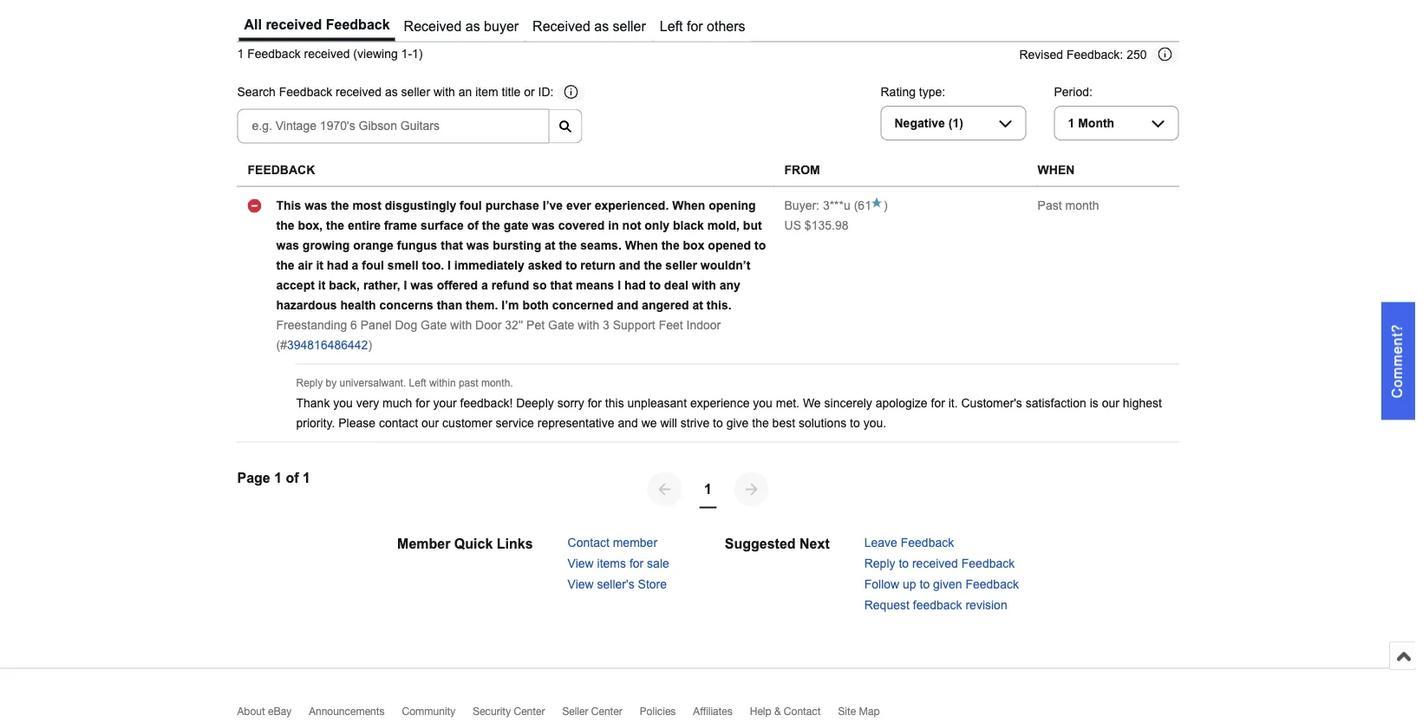 Task type: locate. For each thing, give the bounding box(es) containing it.
seller left left for others
[[613, 18, 646, 34]]

that down surface at the top of page
[[441, 239, 463, 252]]

links
[[497, 537, 533, 552]]

0 horizontal spatial when
[[625, 239, 658, 252]]

394816486442 )
[[287, 338, 372, 352]]

received right 'buyer'
[[533, 18, 590, 34]]

0 horizontal spatial left
[[409, 377, 426, 389]]

left within past month. element
[[409, 377, 513, 389]]

center right security on the bottom of page
[[514, 705, 545, 717]]

center right seller
[[591, 705, 623, 717]]

within
[[429, 377, 456, 389]]

security
[[473, 705, 511, 717]]

had up angered
[[624, 279, 646, 292]]

purchase
[[485, 199, 539, 212]]

black
[[673, 219, 704, 232]]

1 received from the left
[[404, 18, 462, 34]]

0 vertical spatial seller
[[613, 18, 646, 34]]

view left seller's
[[568, 578, 594, 592]]

0 horizontal spatial gate
[[421, 318, 447, 332]]

view left items
[[568, 557, 594, 571]]

0 horizontal spatial reply
[[296, 377, 323, 389]]

1 vertical spatial that
[[550, 279, 572, 292]]

our right is
[[1102, 397, 1120, 410]]

1 vertical spatial left
[[409, 377, 426, 389]]

0 horizontal spatial )
[[368, 338, 372, 352]]

2 received from the left
[[533, 18, 590, 34]]

1 vertical spatial at
[[693, 299, 703, 312]]

0 horizontal spatial i
[[404, 279, 407, 292]]

contact member view items for sale view seller's store
[[568, 537, 669, 592]]

reply inside leave feedback reply to received feedback follow up to given feedback request feedback revision
[[864, 557, 896, 571]]

all received feedback button
[[239, 12, 395, 41]]

of right surface at the top of page
[[467, 219, 479, 232]]

contact up items
[[568, 537, 610, 550]]

a up back,
[[352, 259, 359, 272]]

left
[[660, 18, 683, 34], [409, 377, 426, 389]]

when
[[672, 199, 705, 212], [625, 239, 658, 252]]

will
[[660, 416, 677, 430]]

1 horizontal spatial gate
[[548, 318, 574, 332]]

the down covered in the top of the page
[[559, 239, 577, 252]]

seller inside this was the most disgustingly foul purchase i've ever experienced. when opening the box, the entire frame surface of the gate was covered in not only black mold, but was growing orange fungus that was bursting at the seams. when the box opened to the air it had a foul smell too. i immediately asked to return and the seller wouldn't accept it back, rather, i was offered a refund so that means i had to deal with any hazardous health concerns than them. i'm both concerned and angered at this.
[[666, 259, 697, 272]]

policies link
[[640, 705, 693, 722]]

0 vertical spatial a
[[352, 259, 359, 272]]

contact right &
[[784, 705, 821, 717]]

e.g. Vintage 1970's Gibson Guitars text field
[[237, 109, 549, 144]]

1 month
[[1068, 116, 1115, 130]]

freestanding 6 panel dog gate with door 32'' pet gate with 3 support feet indoor (#
[[276, 318, 721, 352]]

1 horizontal spatial received
[[533, 18, 590, 34]]

1 for 1 feedback received (viewing 1-1)
[[237, 47, 244, 61]]

2 vertical spatial seller
[[666, 259, 697, 272]]

a up them. on the left of page
[[481, 279, 488, 292]]

period:
[[1054, 85, 1093, 99]]

you down feedback replied by seller universalwant. element
[[333, 397, 353, 410]]

an
[[459, 86, 472, 99]]

0 horizontal spatial center
[[514, 705, 545, 717]]

solutions
[[799, 416, 847, 430]]

and left we
[[618, 416, 638, 430]]

received up 1) in the left of the page
[[404, 18, 462, 34]]

2 horizontal spatial as
[[594, 18, 609, 34]]

1 navigation
[[647, 471, 769, 509]]

foul
[[460, 199, 482, 212], [362, 259, 384, 272]]

you left met.
[[753, 397, 773, 410]]

i up the 'concerns'
[[404, 279, 407, 292]]

items
[[597, 557, 626, 571]]

surface
[[421, 219, 464, 232]]

hazardous
[[276, 299, 337, 312]]

reply
[[296, 377, 323, 389], [864, 557, 896, 571]]

contact
[[379, 416, 418, 430]]

help
[[750, 705, 772, 717]]

1 horizontal spatial contact
[[784, 705, 821, 717]]

0 horizontal spatial received
[[404, 18, 462, 34]]

foul up surface at the top of page
[[460, 199, 482, 212]]

deal
[[664, 279, 689, 292]]

when element
[[1038, 164, 1075, 177]]

1 for 1
[[704, 482, 712, 497]]

main content containing all received feedback
[[237, 0, 1416, 641]]

0 vertical spatial foul
[[460, 199, 482, 212]]

contact member link
[[568, 537, 657, 550]]

to right asked
[[566, 259, 577, 272]]

1 you from the left
[[333, 397, 353, 410]]

but
[[743, 219, 762, 232]]

1 horizontal spatial )
[[884, 199, 888, 212]]

reply up thank
[[296, 377, 323, 389]]

foul down the orange at the left top of page
[[362, 259, 384, 272]]

1 inside 'button'
[[704, 482, 712, 497]]

0 horizontal spatial at
[[545, 239, 556, 252]]

it right air
[[316, 259, 323, 272]]

1 vertical spatial reply
[[864, 557, 896, 571]]

with up this.
[[692, 279, 716, 292]]

1 horizontal spatial that
[[550, 279, 572, 292]]

left left others
[[660, 18, 683, 34]]

experienced.
[[595, 199, 669, 212]]

1 vertical spatial had
[[624, 279, 646, 292]]

view
[[568, 557, 594, 571], [568, 578, 594, 592]]

the left gate
[[482, 219, 500, 232]]

1 center from the left
[[514, 705, 545, 717]]

seams.
[[580, 239, 622, 252]]

received for received as seller
[[533, 18, 590, 34]]

search feedback received as seller with an item title or id:
[[237, 86, 554, 99]]

contact inside contact member view items for sale view seller's store
[[568, 537, 610, 550]]

1 inside dropdown button
[[1068, 116, 1075, 130]]

) down panel
[[368, 338, 372, 352]]

was down i've at left top
[[532, 219, 555, 232]]

of right page
[[286, 471, 299, 486]]

0 vertical spatial left
[[660, 18, 683, 34]]

to
[[755, 239, 766, 252], [566, 259, 577, 272], [649, 279, 661, 292], [713, 416, 723, 430], [850, 416, 860, 430], [899, 557, 909, 571], [920, 578, 930, 592]]

health
[[340, 299, 376, 312]]

given
[[933, 578, 962, 592]]

suggested
[[725, 537, 796, 552]]

leave feedback reply to received feedback follow up to given feedback request feedback revision
[[864, 537, 1019, 612]]

left inside the reply by universalwant . left within past month. thank you very much for your feedback! deeply sorry for this unpleasant experience you met. we sincerely apologize for it. customer's satisfaction is our highest priority. please contact our customer service representative and we will strive to give the best solutions to you.
[[409, 377, 426, 389]]

to left give
[[713, 416, 723, 430]]

than
[[437, 299, 462, 312]]

us
[[785, 219, 801, 232]]

1 horizontal spatial center
[[591, 705, 623, 717]]

at up asked
[[545, 239, 556, 252]]

the right give
[[752, 416, 769, 430]]

2 center from the left
[[591, 705, 623, 717]]

0 vertical spatial of
[[467, 219, 479, 232]]

6
[[350, 318, 357, 332]]

when
[[1038, 164, 1075, 177]]

the down this
[[276, 219, 294, 232]]

follow
[[864, 578, 900, 592]]

i right 'too.' in the left top of the page
[[448, 259, 451, 272]]

universalwant
[[340, 377, 403, 389]]

our down your
[[421, 416, 439, 430]]

with left an
[[434, 86, 455, 99]]

you
[[333, 397, 353, 410], [753, 397, 773, 410]]

1 vertical spatial foul
[[362, 259, 384, 272]]

center for security center
[[514, 705, 545, 717]]

to down but
[[755, 239, 766, 252]]

left for others
[[660, 18, 745, 34]]

seller up deal
[[666, 259, 697, 272]]

indoor
[[687, 318, 721, 332]]

next
[[800, 537, 830, 552]]

received inside button
[[266, 17, 322, 32]]

only
[[645, 219, 670, 232]]

1 horizontal spatial as
[[466, 18, 480, 34]]

1 vertical spatial when
[[625, 239, 658, 252]]

this.
[[707, 299, 732, 312]]

i right means
[[618, 279, 621, 292]]

0 vertical spatial contact
[[568, 537, 610, 550]]

0 horizontal spatial contact
[[568, 537, 610, 550]]

was up air
[[276, 239, 299, 252]]

0 horizontal spatial you
[[333, 397, 353, 410]]

feedback left by buyer. element
[[785, 199, 851, 212]]

1 vertical spatial contact
[[784, 705, 821, 717]]

2 you from the left
[[753, 397, 773, 410]]

1 horizontal spatial reply
[[864, 557, 896, 571]]

member
[[613, 537, 657, 550]]

asked
[[528, 259, 562, 272]]

reply inside the reply by universalwant . left within past month. thank you very much for your feedback! deeply sorry for this unpleasant experience you met. we sincerely apologize for it. customer's satisfaction is our highest priority. please contact our customer service representative and we will strive to give the best solutions to you.
[[296, 377, 323, 389]]

and up support
[[617, 299, 639, 312]]

with inside this was the most disgustingly foul purchase i've ever experienced. when opening the box, the entire frame surface of the gate was covered in not only black mold, but was growing orange fungus that was bursting at the seams. when the box opened to the air it had a foul smell too. i immediately asked to return and the seller wouldn't accept it back, rather, i was offered a refund so that means i had to deal with any hazardous health concerns than them. i'm both concerned and angered at this.
[[692, 279, 716, 292]]

for left your
[[416, 397, 430, 410]]

at up indoor
[[693, 299, 703, 312]]

1 view from the top
[[568, 557, 594, 571]]

the left air
[[276, 259, 294, 272]]

past
[[459, 377, 478, 389]]

0 vertical spatial at
[[545, 239, 556, 252]]

negative (1) button
[[881, 106, 1026, 141]]

page
[[237, 471, 270, 486]]

for down member
[[630, 557, 644, 571]]

suggested next
[[725, 537, 830, 552]]

opening
[[709, 199, 756, 212]]

the
[[331, 199, 349, 212], [276, 219, 294, 232], [326, 219, 344, 232], [482, 219, 500, 232], [559, 239, 577, 252], [661, 239, 680, 252], [276, 259, 294, 272], [644, 259, 662, 272], [752, 416, 769, 430]]

0 vertical spatial view
[[568, 557, 594, 571]]

for left others
[[687, 18, 703, 34]]

growing
[[303, 239, 350, 252]]

and
[[619, 259, 641, 272], [617, 299, 639, 312], [618, 416, 638, 430]]

1 vertical spatial a
[[481, 279, 488, 292]]

1 horizontal spatial you
[[753, 397, 773, 410]]

when up black
[[672, 199, 705, 212]]

all
[[244, 17, 262, 32]]

customer
[[442, 416, 492, 430]]

the down only
[[644, 259, 662, 272]]

as
[[466, 18, 480, 34], [594, 18, 609, 34], [385, 86, 398, 99]]

and right the return
[[619, 259, 641, 272]]

1 horizontal spatial of
[[467, 219, 479, 232]]

received right the all
[[266, 17, 322, 32]]

i've
[[543, 199, 563, 212]]

gate
[[421, 318, 447, 332], [548, 318, 574, 332]]

seller down 1) in the left of the page
[[401, 86, 430, 99]]

much
[[383, 397, 412, 410]]

affiliates
[[693, 705, 733, 717]]

request feedback revision link
[[864, 599, 1008, 612]]

was down 'too.' in the left top of the page
[[411, 279, 433, 292]]

highest
[[1123, 397, 1162, 410]]

0 vertical spatial that
[[441, 239, 463, 252]]

main content
[[237, 0, 1416, 641]]

0 horizontal spatial seller
[[401, 86, 430, 99]]

.
[[403, 377, 406, 389]]

1 horizontal spatial had
[[624, 279, 646, 292]]

site map link
[[838, 705, 897, 722]]

this was the most disgustingly foul purchase i've ever experienced. when opening the box, the entire frame surface of the gate was covered in not only black mold, but was growing orange fungus that was bursting at the seams. when the box opened to the air it had a foul
smell too. i immediately asked to return and the seller wouldn't accept it back, rather, i was offered
a refund so that means i had to deal with any hazardous health concerns than them.
i'm both concerned and angered at this. element
[[276, 199, 766, 312]]

0 vertical spatial when
[[672, 199, 705, 212]]

0 horizontal spatial had
[[327, 259, 348, 272]]

for
[[687, 18, 703, 34], [416, 397, 430, 410], [588, 397, 602, 410], [931, 397, 945, 410], [630, 557, 644, 571]]

that right so
[[550, 279, 572, 292]]

1 gate from the left
[[421, 318, 447, 332]]

2 horizontal spatial seller
[[666, 259, 697, 272]]

2 vertical spatial and
[[618, 416, 638, 430]]

(
[[854, 199, 858, 212]]

1 horizontal spatial foul
[[460, 199, 482, 212]]

1 vertical spatial it
[[318, 279, 326, 292]]

received for received as buyer
[[404, 18, 462, 34]]

0 horizontal spatial of
[[286, 471, 299, 486]]

1 horizontal spatial seller
[[613, 18, 646, 34]]

) right 61
[[884, 199, 888, 212]]

2 horizontal spatial i
[[618, 279, 621, 292]]

1 horizontal spatial left
[[660, 18, 683, 34]]

gate right pet
[[548, 318, 574, 332]]

buyer:
[[785, 199, 820, 212]]

received up follow up to given feedback link
[[912, 557, 958, 571]]

reply down leave
[[864, 557, 896, 571]]

0 horizontal spatial as
[[385, 86, 398, 99]]

from element
[[785, 164, 820, 177]]

3
[[603, 318, 610, 332]]

service
[[496, 416, 534, 430]]

1 vertical spatial seller
[[401, 86, 430, 99]]

received inside leave feedback reply to received feedback follow up to given feedback request feedback revision
[[912, 557, 958, 571]]

1 vertical spatial view
[[568, 578, 594, 592]]

1 horizontal spatial our
[[1102, 397, 1120, 410]]

i'm
[[502, 299, 519, 312]]

0 vertical spatial reply
[[296, 377, 323, 389]]

gate down than
[[421, 318, 447, 332]]

deeply
[[516, 397, 554, 410]]

our
[[1102, 397, 1120, 410], [421, 416, 439, 430]]

was
[[305, 199, 328, 212], [532, 219, 555, 232], [276, 239, 299, 252], [466, 239, 489, 252], [411, 279, 433, 292]]

buyer: 3***u
[[785, 199, 851, 212]]

0 horizontal spatial our
[[421, 416, 439, 430]]

left right . at the bottom
[[409, 377, 426, 389]]

policies
[[640, 705, 676, 717]]

it left back,
[[318, 279, 326, 292]]

when down not
[[625, 239, 658, 252]]

pet
[[527, 318, 545, 332]]

map
[[859, 705, 880, 717]]

had up back,
[[327, 259, 348, 272]]



Task type: describe. For each thing, give the bounding box(es) containing it.
month
[[1065, 199, 1099, 212]]

was up immediately
[[466, 239, 489, 252]]

with down than
[[450, 318, 472, 332]]

1 horizontal spatial a
[[481, 279, 488, 292]]

1-
[[401, 47, 412, 61]]

the left box
[[661, 239, 680, 252]]

to down "leave feedback" link
[[899, 557, 909, 571]]

0 vertical spatial it
[[316, 259, 323, 272]]

covered
[[558, 219, 605, 232]]

1 vertical spatial )
[[368, 338, 372, 352]]

orange
[[353, 239, 394, 252]]

search
[[237, 86, 276, 99]]

representative
[[538, 416, 614, 430]]

received down "all received feedback" button
[[304, 47, 350, 61]]

seller center link
[[562, 705, 640, 722]]

wouldn't
[[701, 259, 751, 272]]

accept
[[276, 279, 315, 292]]

help & contact
[[750, 705, 821, 717]]

site map
[[838, 705, 880, 717]]

select the type of feedback rating you want to see element
[[881, 85, 946, 99]]

seller inside button
[[613, 18, 646, 34]]

us $135.98
[[785, 219, 849, 232]]

both
[[523, 299, 549, 312]]

unpleasant
[[628, 397, 687, 410]]

store
[[638, 578, 667, 592]]

as for buyer
[[466, 18, 480, 34]]

received as buyer
[[404, 18, 519, 34]]

0 horizontal spatial a
[[352, 259, 359, 272]]

394816486442 link
[[287, 338, 368, 352]]

is
[[1090, 397, 1099, 410]]

was up box,
[[305, 199, 328, 212]]

rather,
[[363, 279, 400, 292]]

fungus
[[397, 239, 437, 252]]

received as seller button
[[527, 12, 651, 41]]

feedback:
[[1067, 48, 1123, 62]]

the inside the reply by universalwant . left within past month. thank you very much for your feedback! deeply sorry for this unpleasant experience you met. we sincerely apologize for it. customer's satisfaction is our highest priority. please contact our customer service representative and we will strive to give the best solutions to you.
[[752, 416, 769, 430]]

title
[[502, 86, 521, 99]]

sale
[[647, 557, 669, 571]]

2 gate from the left
[[548, 318, 574, 332]]

month
[[1078, 116, 1115, 130]]

feedback
[[913, 599, 962, 612]]

for inside button
[[687, 18, 703, 34]]

member quick links
[[397, 537, 533, 552]]

about ebay link
[[237, 705, 309, 722]]

dog
[[395, 318, 417, 332]]

up
[[903, 578, 916, 592]]

concerns
[[379, 299, 433, 312]]

1 button
[[689, 471, 727, 509]]

select the feedback time period you want to see element
[[1054, 85, 1093, 99]]

in
[[608, 219, 619, 232]]

1 vertical spatial and
[[617, 299, 639, 312]]

negative
[[895, 116, 945, 130]]

0 vertical spatial )
[[884, 199, 888, 212]]

0 horizontal spatial foul
[[362, 259, 384, 272]]

feet
[[659, 318, 683, 332]]

61
[[858, 199, 872, 212]]

left inside button
[[660, 18, 683, 34]]

1 vertical spatial our
[[421, 416, 439, 430]]

security center link
[[473, 705, 562, 722]]

offered
[[437, 279, 478, 292]]

0 vertical spatial had
[[327, 259, 348, 272]]

revision
[[966, 599, 1008, 612]]

all received feedback
[[244, 17, 390, 32]]

rating
[[881, 85, 916, 99]]

too.
[[422, 259, 444, 272]]

feedback element
[[248, 164, 315, 177]]

0 horizontal spatial that
[[441, 239, 463, 252]]

as for seller
[[594, 18, 609, 34]]

for inside contact member view items for sale view seller's store
[[630, 557, 644, 571]]

leave feedback link
[[864, 537, 954, 550]]

comment?
[[1390, 324, 1405, 399]]

and inside the reply by universalwant . left within past month. thank you very much for your feedback! deeply sorry for this unpleasant experience you met. we sincerely apologize for it. customer's satisfaction is our highest priority. please contact our customer service representative and we will strive to give the best solutions to you.
[[618, 416, 638, 430]]

about
[[237, 705, 265, 717]]

box,
[[298, 219, 323, 232]]

with left the 3
[[578, 318, 599, 332]]

this
[[276, 199, 301, 212]]

announcements link
[[309, 705, 402, 722]]

of inside this was the most disgustingly foul purchase i've ever experienced. when opening the box, the entire frame surface of the gate was covered in not only black mold, but was growing orange fungus that was bursting at the seams. when the box opened to the air it had a foul smell too. i immediately asked to return and the seller wouldn't accept it back, rather, i was offered a refund so that means i had to deal with any hazardous health concerns than them. i'm both concerned and angered at this.
[[467, 219, 479, 232]]

thank you very much for your feedback! deeply sorry for this unpleasant experience you met. we sincerely apologize for it. customer's satisfaction is our highest priority. please contact our customer service representative and we will strive to give the best solutions to you. element
[[296, 397, 1162, 430]]

1 horizontal spatial when
[[672, 199, 705, 212]]

the up the growing
[[326, 219, 344, 232]]

community
[[402, 705, 456, 717]]

2 view from the top
[[568, 578, 594, 592]]

1 for 1 month
[[1068, 116, 1075, 130]]

view items for sale link
[[568, 557, 669, 571]]

revised feedback: 250
[[1019, 48, 1147, 62]]

concerned
[[552, 299, 614, 312]]

feedback replied by seller universalwant. element
[[296, 377, 403, 389]]

to right up
[[920, 578, 930, 592]]

help & contact link
[[750, 705, 838, 722]]

250
[[1127, 48, 1147, 62]]

for left it.
[[931, 397, 945, 410]]

month.
[[481, 377, 513, 389]]

(1)
[[949, 116, 963, 130]]

smell
[[388, 259, 419, 272]]

so
[[533, 279, 547, 292]]

announcements
[[309, 705, 385, 717]]

revised
[[1019, 48, 1063, 62]]

received down (viewing
[[336, 86, 382, 99]]

contact inside help & contact link
[[784, 705, 821, 717]]

received as seller
[[533, 18, 646, 34]]

not
[[622, 219, 641, 232]]

1 horizontal spatial at
[[693, 299, 703, 312]]

feedback inside button
[[326, 17, 390, 32]]

to left deal
[[649, 279, 661, 292]]

the left most
[[331, 199, 349, 212]]

reply by universalwant . left within past month. thank you very much for your feedback! deeply sorry for this unpleasant experience you met. we sincerely apologize for it. customer's satisfaction is our highest priority. please contact our customer service representative and we will strive to give the best solutions to you.
[[296, 377, 1162, 430]]

refund
[[492, 279, 529, 292]]

back,
[[329, 279, 360, 292]]

member
[[397, 537, 451, 552]]

ebay
[[268, 705, 292, 717]]

follow up to given feedback link
[[864, 578, 1019, 592]]

1 horizontal spatial i
[[448, 259, 451, 272]]

sorry
[[557, 397, 584, 410]]

(viewing
[[353, 47, 398, 61]]

gate
[[504, 219, 529, 232]]

request
[[864, 599, 910, 612]]

from
[[785, 164, 820, 177]]

0 vertical spatial our
[[1102, 397, 1120, 410]]

&
[[774, 705, 781, 717]]

security center
[[473, 705, 545, 717]]

door
[[475, 318, 502, 332]]

394816486442
[[287, 338, 368, 352]]

1 vertical spatial of
[[286, 471, 299, 486]]

0 vertical spatial and
[[619, 259, 641, 272]]

for left this
[[588, 397, 602, 410]]

32''
[[505, 318, 523, 332]]

air
[[298, 259, 313, 272]]

1 month button
[[1054, 106, 1179, 141]]

to left you.
[[850, 416, 860, 430]]

we
[[641, 416, 657, 430]]

bursting
[[493, 239, 541, 252]]

quick
[[454, 537, 493, 552]]

past month element
[[1038, 199, 1099, 212]]

or
[[524, 86, 535, 99]]

center for seller center
[[591, 705, 623, 717]]



Task type: vqa. For each thing, say whether or not it's contained in the screenshot.
Golf Equipment Golf
no



